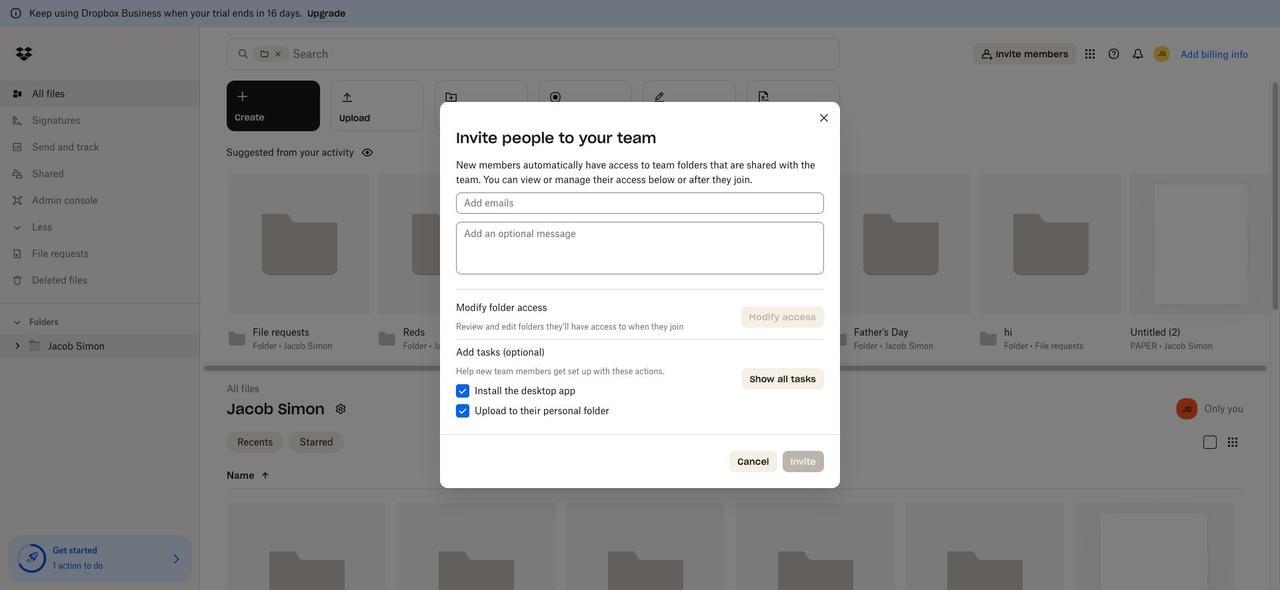 Task type: vqa. For each thing, say whether or not it's contained in the screenshot.
"cell" within row
no



Task type: locate. For each thing, give the bounding box(es) containing it.
dropbox image
[[11, 41, 37, 67]]

folder, reds row
[[736, 503, 895, 591]]

less image
[[11, 221, 24, 235]]

folder, mother's day row
[[567, 503, 725, 591]]

Add an optional message text field
[[456, 222, 824, 275]]

list item
[[0, 81, 200, 107]]

list
[[0, 73, 200, 303]]

dialog
[[440, 102, 840, 489]]

folder, father's day row
[[227, 503, 386, 591]]

Add emails text field
[[464, 196, 816, 211]]

alert
[[0, 0, 1281, 27]]



Task type: describe. For each thing, give the bounding box(es) containing it.
folder, file requests row
[[397, 503, 556, 591]]

folder, send and track row
[[906, 503, 1064, 591]]

file, _ getting started with dropbox paper.paper row
[[1075, 503, 1234, 591]]



